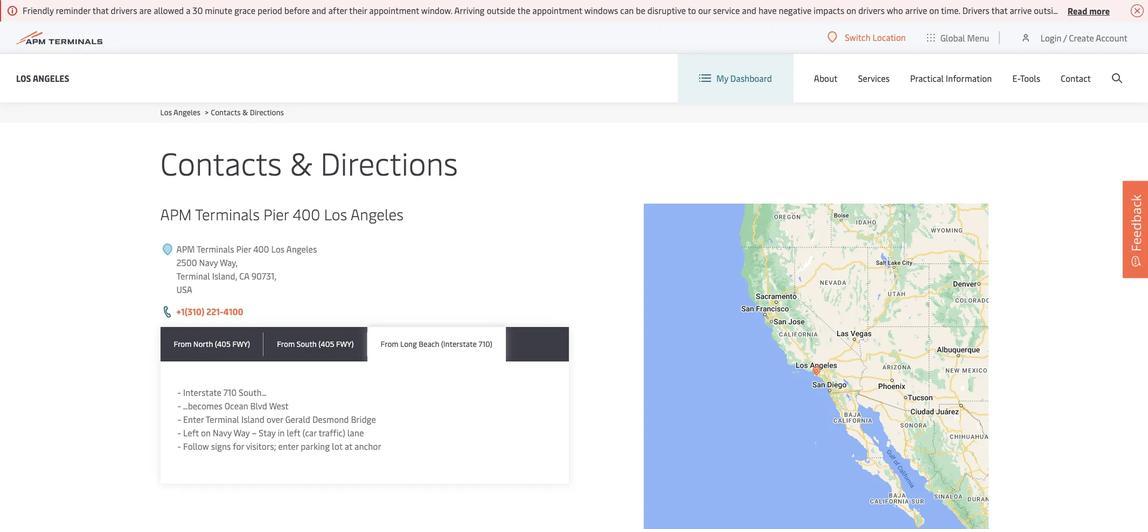 Task type: locate. For each thing, give the bounding box(es) containing it.
los angeles > contacts & directions
[[160, 107, 284, 118]]

1 vertical spatial contacts
[[160, 141, 282, 184]]

from inside button
[[174, 339, 192, 349]]

from for from south (405 fwy)
[[277, 339, 295, 349]]

(405 inside from south (405 fwy) button
[[319, 339, 334, 349]]

(405 right south
[[319, 339, 334, 349]]

0 horizontal spatial arrive
[[906, 4, 928, 16]]

0 horizontal spatial from
[[174, 339, 192, 349]]

0 horizontal spatial outside
[[487, 4, 516, 16]]

appointment right the
[[533, 4, 583, 16]]

3 - from the top
[[178, 413, 181, 425]]

outside left the
[[487, 4, 516, 16]]

- left …becomes
[[178, 400, 181, 412]]

0 vertical spatial terminals
[[195, 204, 260, 224]]

-
[[178, 386, 181, 398], [178, 400, 181, 412], [178, 413, 181, 425], [178, 427, 181, 439], [178, 440, 181, 452]]

1 horizontal spatial on
[[847, 4, 857, 16]]

navy up signs
[[213, 427, 232, 439]]

1 horizontal spatial 400
[[293, 204, 320, 224]]

0 vertical spatial &
[[243, 107, 248, 118]]

400 inside the apm terminals pier 400 los angeles 2500 navy way, terminal island, ca 90731, usa
[[253, 243, 269, 255]]

login
[[1041, 32, 1062, 43]]

(405 for south
[[319, 339, 334, 349]]

2 - from the top
[[178, 400, 181, 412]]

0 horizontal spatial that
[[93, 4, 109, 16]]

2 fwy) from the left
[[336, 339, 354, 349]]

1 horizontal spatial their
[[1065, 4, 1083, 16]]

0 horizontal spatial directions
[[250, 107, 284, 118]]

0 vertical spatial 400
[[293, 204, 320, 224]]

400 up 90731,
[[253, 243, 269, 255]]

1 horizontal spatial directions
[[320, 141, 458, 184]]

read more
[[1068, 5, 1110, 16]]

0 horizontal spatial on
[[201, 427, 211, 439]]

2 and from the left
[[742, 4, 757, 16]]

their left more
[[1065, 4, 1083, 16]]

windows
[[585, 4, 618, 16]]

0 vertical spatial navy
[[199, 257, 218, 268]]

navy left way,
[[199, 257, 218, 268]]

1 vertical spatial pier
[[236, 243, 251, 255]]

2 horizontal spatial from
[[381, 339, 399, 349]]

time.
[[941, 4, 961, 16]]

are
[[139, 4, 152, 16]]

- left follow
[[178, 440, 181, 452]]

from inside button
[[381, 339, 399, 349]]

friendly reminder that drivers are allowed a 30 minute grace period before and after their appointment window. arriving outside the appointment windows can be disruptive to our service and have negative impacts on drivers who arrive on time. drivers that arrive outside their appointment win
[[23, 4, 1149, 16]]

e-
[[1013, 72, 1021, 84]]

on
[[847, 4, 857, 16], [930, 4, 940, 16], [201, 427, 211, 439]]

appointment left window.
[[369, 4, 419, 16]]

fwy) inside button
[[336, 339, 354, 349]]

friendly
[[23, 4, 54, 16]]

1 vertical spatial &
[[290, 141, 313, 184]]

ocean
[[225, 400, 248, 412]]

terminals for apm terminals pier 400 los angeles
[[195, 204, 260, 224]]

blvd
[[250, 400, 267, 412]]

contacts right '>'
[[211, 107, 241, 118]]

drivers left are
[[111, 4, 137, 16]]

1 horizontal spatial &
[[290, 141, 313, 184]]

0 horizontal spatial their
[[349, 4, 367, 16]]

0 horizontal spatial appointment
[[369, 4, 419, 16]]

&
[[243, 107, 248, 118], [290, 141, 313, 184]]

terminal
[[177, 270, 210, 282], [206, 413, 239, 425]]

their
[[349, 4, 367, 16], [1065, 4, 1083, 16]]

apm
[[160, 204, 192, 224], [177, 243, 195, 255]]

from left "long" at the left bottom of page
[[381, 339, 399, 349]]

period
[[258, 4, 282, 16]]

400
[[293, 204, 320, 224], [253, 243, 269, 255]]

- left enter
[[178, 413, 181, 425]]

1 horizontal spatial appointment
[[533, 4, 583, 16]]

1 (405 from the left
[[215, 339, 231, 349]]

from left south
[[277, 339, 295, 349]]

1 horizontal spatial pier
[[264, 204, 289, 224]]

information
[[946, 72, 992, 84]]

follow
[[183, 440, 209, 452]]

services
[[858, 72, 890, 84]]

fwy) down 4100
[[233, 339, 250, 349]]

0 horizontal spatial fwy)
[[233, 339, 250, 349]]

2 horizontal spatial appointment
[[1085, 4, 1135, 16]]

0 horizontal spatial 400
[[253, 243, 269, 255]]

and left after
[[312, 4, 326, 16]]

from left north
[[174, 339, 192, 349]]

outside up the login
[[1034, 4, 1063, 16]]

2 (405 from the left
[[319, 339, 334, 349]]

arriving
[[455, 4, 485, 16]]

be
[[636, 4, 646, 16]]

login / create account
[[1041, 32, 1128, 43]]

angeles inside the apm terminals pier 400 los angeles 2500 navy way, terminal island, ca 90731, usa
[[286, 243, 317, 255]]

disruptive
[[648, 4, 686, 16]]

contacts
[[211, 107, 241, 118], [160, 141, 282, 184]]

0 horizontal spatial drivers
[[111, 4, 137, 16]]

pier
[[264, 204, 289, 224], [236, 243, 251, 255]]

on right "left"
[[201, 427, 211, 439]]

lane
[[348, 427, 364, 439]]

400 for apm terminals pier 400 los angeles
[[293, 204, 320, 224]]

from long beach  (interstate 710) tab panel
[[160, 362, 569, 484]]

create
[[1070, 32, 1095, 43]]

0 horizontal spatial (405
[[215, 339, 231, 349]]

1 horizontal spatial and
[[742, 4, 757, 16]]

drivers
[[111, 4, 137, 16], [859, 4, 885, 16]]

5 - from the top
[[178, 440, 181, 452]]

0 vertical spatial terminal
[[177, 270, 210, 282]]

+1(310) 221-4100
[[177, 306, 243, 317]]

feedback button
[[1123, 181, 1149, 278]]

0 vertical spatial directions
[[250, 107, 284, 118]]

arrive right the who
[[906, 4, 928, 16]]

traffic)
[[319, 427, 345, 439]]

switch location button
[[828, 31, 906, 43]]

los inside the apm terminals pier 400 los angeles 2500 navy way, terminal island, ca 90731, usa
[[271, 243, 285, 255]]

practical information
[[911, 72, 992, 84]]

1 vertical spatial terminals
[[197, 243, 234, 255]]

my dashboard
[[717, 72, 772, 84]]

3 from from the left
[[381, 339, 399, 349]]

1 horizontal spatial los angeles link
[[160, 107, 200, 118]]

signs
[[211, 440, 231, 452]]

terminals inside the apm terminals pier 400 los angeles 2500 navy way, terminal island, ca 90731, usa
[[197, 243, 234, 255]]

1 vertical spatial navy
[[213, 427, 232, 439]]

- left interstate
[[178, 386, 181, 398]]

apm for apm terminals pier 400 los angeles 2500 navy way, terminal island, ca 90731, usa
[[177, 243, 195, 255]]

–
[[252, 427, 257, 439]]

read
[[1068, 5, 1088, 16]]

negative
[[779, 4, 812, 16]]

usa
[[177, 284, 192, 295]]

0 horizontal spatial &
[[243, 107, 248, 118]]

tools
[[1021, 72, 1041, 84]]

0 horizontal spatial pier
[[236, 243, 251, 255]]

1 horizontal spatial drivers
[[859, 4, 885, 16]]

outside
[[487, 4, 516, 16], [1034, 4, 1063, 16]]

on right "impacts"
[[847, 4, 857, 16]]

window.
[[421, 4, 453, 16]]

pier for apm terminals pier 400 los angeles
[[264, 204, 289, 224]]

map region
[[611, 126, 1025, 529]]

arrive right drivers
[[1010, 4, 1032, 16]]

who
[[887, 4, 904, 16]]

(405
[[215, 339, 231, 349], [319, 339, 334, 349]]

1 vertical spatial apm
[[177, 243, 195, 255]]

0 vertical spatial los angeles link
[[16, 71, 69, 85]]

1 horizontal spatial outside
[[1034, 4, 1063, 16]]

2 from from the left
[[277, 339, 295, 349]]

1 from from the left
[[174, 339, 192, 349]]

1 horizontal spatial arrive
[[1010, 4, 1032, 16]]

navy
[[199, 257, 218, 268], [213, 427, 232, 439]]

fwy)
[[233, 339, 250, 349], [336, 339, 354, 349]]

west
[[269, 400, 289, 412]]

1 horizontal spatial that
[[992, 4, 1008, 16]]

los angeles link
[[16, 71, 69, 85], [160, 107, 200, 118]]

that right reminder on the left top of the page
[[93, 4, 109, 16]]

(405 inside the from north (405 fwy) button
[[215, 339, 231, 349]]

stay
[[259, 427, 276, 439]]

over
[[267, 413, 283, 425]]

3 appointment from the left
[[1085, 4, 1135, 16]]

terminal down ocean
[[206, 413, 239, 425]]

1 horizontal spatial from
[[277, 339, 295, 349]]

switch location
[[845, 31, 906, 43]]

global menu button
[[917, 21, 1001, 54]]

north
[[193, 339, 213, 349]]

contacts down los angeles > contacts & directions
[[160, 141, 282, 184]]

(405 right north
[[215, 339, 231, 349]]

apm inside the apm terminals pier 400 los angeles 2500 navy way, terminal island, ca 90731, usa
[[177, 243, 195, 255]]

appointment up account
[[1085, 4, 1135, 16]]

from inside button
[[277, 339, 295, 349]]

1 fwy) from the left
[[233, 339, 250, 349]]

on left time.
[[930, 4, 940, 16]]

0 horizontal spatial and
[[312, 4, 326, 16]]

drivers left the who
[[859, 4, 885, 16]]

1 vertical spatial terminal
[[206, 413, 239, 425]]

parking
[[301, 440, 330, 452]]

terminal down 2500
[[177, 270, 210, 282]]

1 horizontal spatial fwy)
[[336, 339, 354, 349]]

terminal inside the apm terminals pier 400 los angeles 2500 navy way, terminal island, ca 90731, usa
[[177, 270, 210, 282]]

terminals for apm terminals pier 400 los angeles 2500 navy way, terminal island, ca 90731, usa
[[197, 243, 234, 255]]

from north (405 fwy)
[[174, 339, 250, 349]]

pier inside the apm terminals pier 400 los angeles 2500 navy way, terminal island, ca 90731, usa
[[236, 243, 251, 255]]

fwy) inside button
[[233, 339, 250, 349]]

0 vertical spatial apm
[[160, 204, 192, 224]]

fwy) right south
[[336, 339, 354, 349]]

about button
[[814, 54, 838, 102]]

directions
[[250, 107, 284, 118], [320, 141, 458, 184]]

enter
[[183, 413, 204, 425]]

fwy) for from north (405 fwy)
[[233, 339, 250, 349]]

400 down contacts & directions
[[293, 204, 320, 224]]

1 vertical spatial 400
[[253, 243, 269, 255]]

terminal inside - interstate 710 south… - …becomes ocean blvd west - enter terminal island over gerald desmond bridge - left on navy way – stay in left (car traffic) lane - follow signs for visitors; enter parking lot at anchor
[[206, 413, 239, 425]]

los
[[16, 72, 31, 84], [160, 107, 172, 118], [324, 204, 347, 224], [271, 243, 285, 255]]

appointment
[[369, 4, 419, 16], [533, 4, 583, 16], [1085, 4, 1135, 16]]

that right drivers
[[992, 4, 1008, 16]]

tab list
[[160, 327, 569, 362]]

their right after
[[349, 4, 367, 16]]

1 horizontal spatial (405
[[319, 339, 334, 349]]

1 drivers from the left
[[111, 4, 137, 16]]

(405 for north
[[215, 339, 231, 349]]

1 vertical spatial directions
[[320, 141, 458, 184]]

and left have
[[742, 4, 757, 16]]

- left "left"
[[178, 427, 181, 439]]

0 vertical spatial pier
[[264, 204, 289, 224]]



Task type: vqa. For each thing, say whether or not it's contained in the screenshot.
Watch Video (1:27)
no



Task type: describe. For each thing, give the bounding box(es) containing it.
way
[[234, 427, 250, 439]]

navy inside the apm terminals pier 400 los angeles 2500 navy way, terminal island, ca 90731, usa
[[199, 257, 218, 268]]

from south (405 fwy)
[[277, 339, 354, 349]]

contact
[[1061, 72, 1091, 84]]

los angeles
[[16, 72, 69, 84]]

menu
[[968, 32, 990, 43]]

1 and from the left
[[312, 4, 326, 16]]

apm terminals pier 400 los angeles
[[160, 204, 404, 224]]

0 horizontal spatial los angeles link
[[16, 71, 69, 85]]

2 horizontal spatial on
[[930, 4, 940, 16]]

more
[[1090, 5, 1110, 16]]

lot
[[332, 440, 343, 452]]

south…
[[239, 386, 267, 398]]

minute
[[205, 4, 232, 16]]

…becomes
[[183, 400, 223, 412]]

+1(310)
[[177, 306, 205, 317]]

dashboard
[[731, 72, 772, 84]]

reminder
[[56, 4, 91, 16]]

1 vertical spatial los angeles link
[[160, 107, 200, 118]]

>
[[205, 107, 209, 118]]

impacts
[[814, 4, 845, 16]]

2 outside from the left
[[1034, 4, 1063, 16]]

221-
[[206, 306, 223, 317]]

left
[[183, 427, 199, 439]]

feedback
[[1128, 194, 1145, 252]]

2 arrive from the left
[[1010, 4, 1032, 16]]

from long beach  (interstate 710) button
[[367, 327, 506, 362]]

apm terminals pier 400 los angeles 2500 navy way, terminal island, ca 90731, usa
[[177, 243, 317, 295]]

710)
[[479, 339, 493, 349]]

for
[[233, 440, 244, 452]]

interstate
[[183, 386, 221, 398]]

global menu
[[941, 32, 990, 43]]

left
[[287, 427, 301, 439]]

on inside - interstate 710 south… - …becomes ocean blvd west - enter terminal island over gerald desmond bridge - left on navy way – stay in left (car traffic) lane - follow signs for visitors; enter parking lot at anchor
[[201, 427, 211, 439]]

pier for apm terminals pier 400 los angeles 2500 navy way, terminal island, ca 90731, usa
[[236, 243, 251, 255]]

e-tools button
[[1013, 54, 1041, 102]]

400 for apm terminals pier 400 los angeles 2500 navy way, terminal island, ca 90731, usa
[[253, 243, 269, 255]]

global
[[941, 32, 966, 43]]

contacts & directions
[[160, 141, 458, 184]]

win
[[1137, 4, 1149, 16]]

(car
[[303, 427, 317, 439]]

drivers
[[963, 4, 990, 16]]

close alert image
[[1131, 4, 1144, 17]]

1 that from the left
[[93, 4, 109, 16]]

710
[[224, 386, 237, 398]]

account
[[1096, 32, 1128, 43]]

ca
[[239, 270, 249, 282]]

from north (405 fwy) button
[[160, 327, 264, 362]]

1 - from the top
[[178, 386, 181, 398]]

beach
[[419, 339, 439, 349]]

tab list containing from north (405 fwy)
[[160, 327, 569, 362]]

our
[[698, 4, 711, 16]]

have
[[759, 4, 777, 16]]

1 their from the left
[[349, 4, 367, 16]]

desmond
[[313, 413, 349, 425]]

service
[[713, 4, 740, 16]]

30
[[193, 4, 203, 16]]

from for from long beach  (interstate 710)
[[381, 339, 399, 349]]

way,
[[220, 257, 238, 268]]

contact button
[[1061, 54, 1091, 102]]

1 appointment from the left
[[369, 4, 419, 16]]

from long beach  (interstate 710)
[[381, 339, 493, 349]]

bridge
[[351, 413, 376, 425]]

/
[[1064, 32, 1067, 43]]

1 outside from the left
[[487, 4, 516, 16]]

the
[[518, 4, 531, 16]]

read more button
[[1068, 4, 1110, 17]]

from for from north (405 fwy)
[[174, 339, 192, 349]]

(interstate
[[441, 339, 477, 349]]

2 that from the left
[[992, 4, 1008, 16]]

south
[[297, 339, 317, 349]]

0 vertical spatial contacts
[[211, 107, 241, 118]]

grace
[[234, 4, 256, 16]]

2 appointment from the left
[[533, 4, 583, 16]]

island,
[[212, 270, 237, 282]]

navy inside - interstate 710 south… - …becomes ocean blvd west - enter terminal island over gerald desmond bridge - left on navy way – stay in left (car traffic) lane - follow signs for visitors; enter parking lot at anchor
[[213, 427, 232, 439]]

1 arrive from the left
[[906, 4, 928, 16]]

4100
[[223, 306, 243, 317]]

island
[[241, 413, 265, 425]]

apm for apm terminals pier 400 los angeles
[[160, 204, 192, 224]]

a
[[186, 4, 191, 16]]

from south (405 fwy) button
[[264, 327, 367, 362]]

2 their from the left
[[1065, 4, 1083, 16]]

2500
[[177, 257, 197, 268]]

after
[[328, 4, 347, 16]]

can
[[621, 4, 634, 16]]

e-tools
[[1013, 72, 1041, 84]]

2 drivers from the left
[[859, 4, 885, 16]]

before
[[284, 4, 310, 16]]

my
[[717, 72, 729, 84]]

services button
[[858, 54, 890, 102]]

fwy) for from south (405 fwy)
[[336, 339, 354, 349]]

90731,
[[252, 270, 277, 282]]

allowed
[[154, 4, 184, 16]]

+1(310) 221-4100 link
[[177, 306, 243, 317]]

in
[[278, 427, 285, 439]]

- interstate 710 south… - …becomes ocean blvd west - enter terminal island over gerald desmond bridge - left on navy way – stay in left (car traffic) lane - follow signs for visitors; enter parking lot at anchor
[[178, 386, 381, 452]]

login / create account link
[[1021, 22, 1128, 53]]

4 - from the top
[[178, 427, 181, 439]]

practical information button
[[911, 54, 992, 102]]

to
[[688, 4, 696, 16]]

about
[[814, 72, 838, 84]]



